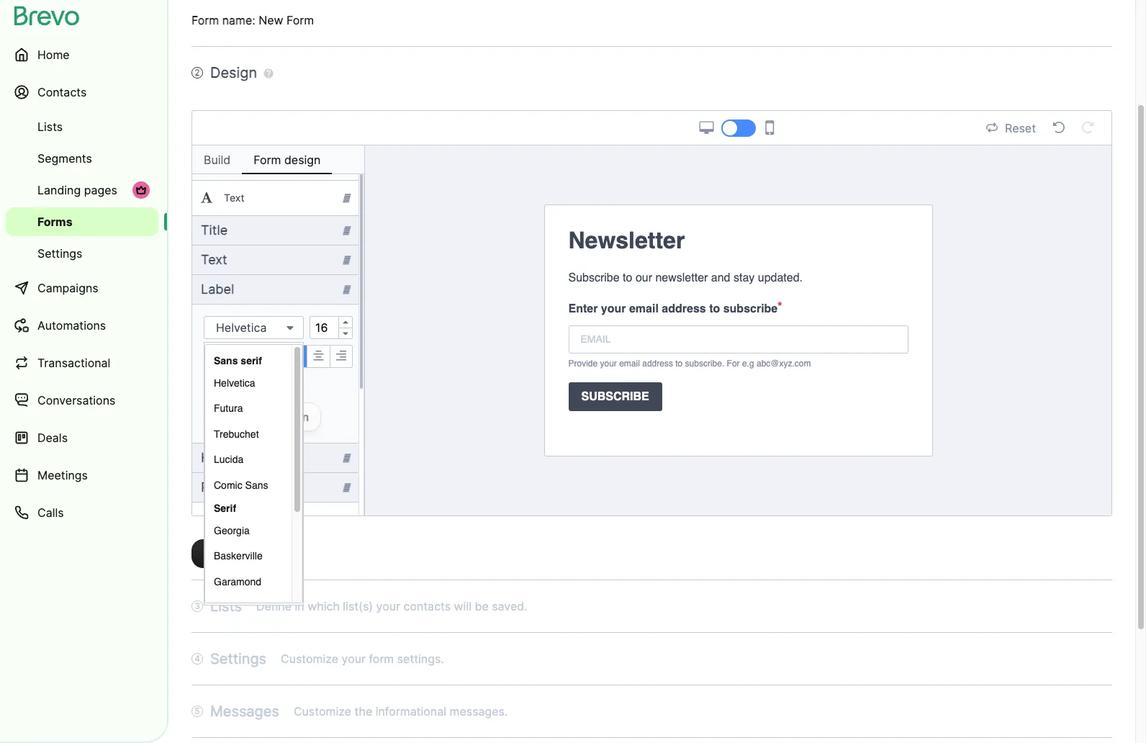 Task type: vqa. For each thing, say whether or not it's contained in the screenshot.
08:00)
no



Task type: locate. For each thing, give the bounding box(es) containing it.
lucida menu item
[[205, 447, 292, 473]]

2 vertical spatial to
[[676, 359, 683, 369]]

reset button
[[982, 118, 1040, 137]]

0 vertical spatial customize
[[281, 652, 338, 666]]

text up title
[[224, 192, 244, 204]]

2 horizontal spatial form
[[287, 13, 314, 27]]

form for name
[[192, 13, 219, 27]]

lists
[[37, 120, 63, 134], [210, 598, 242, 615]]

1 horizontal spatial reset
[[1005, 121, 1036, 135]]

next button
[[192, 539, 241, 568]]

customize down in
[[281, 652, 338, 666]]

address
[[662, 302, 706, 315], [642, 359, 673, 369]]

0 vertical spatial text button
[[192, 181, 359, 215]]

0 horizontal spatial form
[[192, 13, 219, 27]]

1 horizontal spatial sans
[[245, 479, 268, 491]]

1 vertical spatial to
[[709, 302, 720, 315]]

helvetica
[[216, 320, 267, 335], [214, 377, 255, 389]]

email for enter
[[629, 302, 659, 315]]

subscribe
[[723, 302, 778, 315]]

informational
[[376, 704, 446, 719]]

form left the design
[[254, 153, 281, 167]]

landing pages
[[37, 183, 117, 197]]

address down subscribe to our newsletter and stay updated.
[[662, 302, 706, 315]]

:
[[252, 13, 255, 27]]

text button
[[192, 181, 359, 215], [192, 246, 359, 274]]

0 horizontal spatial reset
[[233, 410, 265, 424]]

0 vertical spatial email
[[629, 302, 659, 315]]

1 vertical spatial reset
[[233, 410, 265, 424]]

to left subscribe.
[[676, 359, 683, 369]]

subscribe to our newsletter and stay updated.
[[568, 271, 803, 284]]

customize left the
[[294, 704, 351, 719]]

newsletter
[[568, 227, 685, 253]]

0 vertical spatial reset
[[1005, 121, 1036, 135]]

garamond menu item
[[205, 569, 292, 595]]

0 vertical spatial address
[[662, 302, 706, 315]]

email
[[629, 302, 659, 315], [619, 359, 640, 369]]

text button down title dropdown button
[[192, 246, 359, 274]]

address for subscribe
[[662, 302, 706, 315]]

section
[[268, 410, 309, 424]]

to for subscribe.
[[676, 359, 683, 369]]

0 vertical spatial lists
[[37, 120, 63, 134]]

deals link
[[6, 420, 158, 455]]

pages
[[84, 183, 117, 197]]

email down our on the top right
[[629, 302, 659, 315]]

subscribe
[[581, 390, 649, 403]]

enter
[[568, 302, 598, 315]]

be
[[475, 599, 489, 613]]

design
[[284, 153, 321, 167]]

3
[[195, 601, 200, 611]]

menu containing sans serif
[[204, 344, 303, 620]]

forms
[[37, 215, 72, 229]]

provide your email address to subscribe. for e.g abc@xyz.com
[[568, 359, 811, 369]]

define in which list(s) your contacts will be saved.
[[256, 599, 527, 613]]

helvetica up sans serif
[[216, 320, 267, 335]]

campaigns
[[37, 281, 98, 295]]

menu
[[204, 344, 303, 620]]

to left our on the top right
[[623, 271, 633, 284]]

provide
[[568, 359, 598, 369]]

contacts link
[[6, 75, 158, 109]]

2
[[195, 67, 200, 78]]

to down and
[[709, 302, 720, 315]]

our
[[636, 271, 652, 284]]

0 horizontal spatial to
[[623, 271, 633, 284]]

1 horizontal spatial to
[[676, 359, 683, 369]]

form right new
[[287, 13, 314, 27]]

your
[[601, 302, 626, 315], [600, 359, 617, 369], [376, 599, 400, 613], [342, 652, 366, 666]]

new
[[259, 13, 283, 27]]

comic sans
[[214, 479, 268, 491]]

1 vertical spatial sans
[[245, 479, 268, 491]]

your right 'provide'
[[600, 359, 617, 369]]

trebuchet menu item
[[205, 422, 292, 447]]

palatino
[[214, 601, 250, 613]]

and
[[711, 271, 730, 284]]

1 vertical spatial lists
[[210, 598, 242, 615]]

cancel
[[258, 547, 297, 561]]

None number field
[[310, 316, 353, 339]]

1 horizontal spatial form
[[254, 153, 281, 167]]

text button up title dropdown button
[[192, 181, 359, 215]]

customize for settings
[[281, 652, 338, 666]]

to for subscribe
[[709, 302, 720, 315]]

address left subscribe.
[[642, 359, 673, 369]]

customize
[[281, 652, 338, 666], [294, 704, 351, 719]]

1 vertical spatial settings
[[210, 650, 266, 667]]

lists up segments
[[37, 120, 63, 134]]

your right the 'enter'
[[601, 302, 626, 315]]

0 horizontal spatial sans
[[214, 355, 238, 366]]

sans down lucida menu item
[[245, 479, 268, 491]]

settings
[[37, 246, 82, 261], [210, 650, 266, 667]]

build link
[[192, 145, 242, 174]]

customize your form settings.
[[281, 652, 444, 666]]

baskerville menu item
[[205, 544, 292, 569]]

1 vertical spatial text button
[[192, 246, 359, 274]]

1 horizontal spatial settings
[[210, 650, 266, 667]]

1 vertical spatial helvetica
[[214, 377, 255, 389]]

2 horizontal spatial to
[[709, 302, 720, 315]]

Subscribe to our newsletter and stay updated. text field
[[568, 269, 908, 287]]

settings.
[[397, 652, 444, 666]]

1 text button from the top
[[192, 181, 359, 215]]

label button
[[192, 275, 359, 304]]

reset
[[1005, 121, 1036, 135], [233, 410, 265, 424]]

sans inside menu item
[[245, 479, 268, 491]]

landing
[[37, 183, 81, 197]]

5
[[195, 706, 200, 716]]

customize the informational messages.
[[294, 704, 508, 719]]

email up subscribe
[[619, 359, 640, 369]]

0 horizontal spatial lists
[[37, 120, 63, 134]]

helvetica menu item
[[205, 371, 292, 396]]

None text field
[[568, 325, 908, 354]]

subscribe to our newsletter and stay updated. button
[[557, 264, 920, 292]]

form design link
[[242, 145, 332, 174]]

your for provide
[[600, 359, 617, 369]]

1 vertical spatial customize
[[294, 704, 351, 719]]

0 vertical spatial sans
[[214, 355, 238, 366]]

text
[[224, 192, 244, 204], [201, 252, 227, 267]]

in
[[295, 599, 304, 613]]

0 vertical spatial settings
[[37, 246, 82, 261]]

text
[[233, 450, 256, 465]]

helvetica down sans serif
[[214, 377, 255, 389]]

settings right the 4
[[210, 650, 266, 667]]

lists down garamond
[[210, 598, 242, 615]]

form design
[[254, 153, 321, 167]]

forms link
[[6, 207, 158, 236]]

stay
[[734, 271, 755, 284]]

settings down forms
[[37, 246, 82, 261]]

text down title
[[201, 252, 227, 267]]

form left name
[[192, 13, 219, 27]]

1 vertical spatial address
[[642, 359, 673, 369]]

calls link
[[6, 495, 158, 530]]

garamond
[[214, 576, 261, 587]]

help text button
[[192, 444, 359, 472]]

0 horizontal spatial settings
[[37, 246, 82, 261]]

comic
[[214, 479, 242, 491]]

messages.
[[450, 704, 508, 719]]

0 vertical spatial to
[[623, 271, 633, 284]]

1 horizontal spatial lists
[[210, 598, 242, 615]]

meetings
[[37, 468, 88, 482]]

serif
[[214, 503, 236, 514]]

customize for messages
[[294, 704, 351, 719]]

email for provide
[[619, 359, 640, 369]]

1 vertical spatial email
[[619, 359, 640, 369]]

your left the form at the left bottom
[[342, 652, 366, 666]]

automations
[[37, 318, 106, 333]]

sans left serif
[[214, 355, 238, 366]]

writing direction button
[[192, 503, 359, 537]]

the
[[355, 704, 372, 719]]

label
[[201, 282, 234, 297]]

form
[[369, 652, 394, 666]]



Task type: describe. For each thing, give the bounding box(es) containing it.
conversations
[[37, 393, 115, 408]]

help
[[201, 450, 229, 465]]

subscribe
[[568, 271, 620, 284]]

landing pages link
[[6, 176, 158, 204]]

name
[[222, 13, 252, 27]]

conversations link
[[6, 383, 158, 418]]

contacts
[[404, 599, 451, 613]]

will
[[454, 599, 472, 613]]

design
[[210, 64, 257, 81]]

meetings link
[[6, 458, 158, 493]]

lucida
[[214, 454, 244, 465]]

reset for reset
[[1005, 121, 1036, 135]]

georgia menu item
[[205, 518, 292, 544]]

e.g
[[742, 359, 754, 369]]

newsletter
[[656, 271, 708, 284]]

form for design
[[254, 153, 281, 167]]

campaigns link
[[6, 271, 158, 305]]

sans serif
[[214, 355, 262, 366]]

which
[[308, 599, 340, 613]]

placeholder
[[201, 480, 273, 495]]

segments
[[37, 151, 92, 166]]

next
[[203, 547, 229, 561]]

Newsletter text field
[[568, 223, 908, 258]]

helvetica inside menu item
[[214, 377, 255, 389]]

subscribe button
[[557, 377, 920, 417]]

for
[[727, 359, 740, 369]]

4
[[195, 653, 200, 664]]

build
[[204, 153, 231, 167]]

trebuchet
[[214, 428, 259, 440]]

subscribe.
[[685, 359, 725, 369]]

palatino menu item
[[205, 595, 292, 620]]

calls
[[37, 505, 64, 520]]

automations link
[[6, 308, 158, 343]]

futura
[[214, 403, 243, 414]]

your right list(s)
[[376, 599, 400, 613]]

segments link
[[6, 144, 158, 173]]

settings link
[[6, 239, 158, 268]]

reset section button
[[204, 402, 321, 431]]

define
[[256, 599, 292, 613]]

2 text button from the top
[[192, 246, 359, 274]]

placeholder button
[[192, 473, 359, 502]]

futura menu item
[[205, 396, 292, 422]]

reset section
[[233, 410, 309, 424]]

0 vertical spatial helvetica
[[216, 320, 267, 335]]

title button
[[192, 216, 359, 245]]

direction
[[260, 513, 302, 526]]

lists inside lists link
[[37, 120, 63, 134]]

title
[[201, 222, 228, 238]]

updated.
[[758, 271, 803, 284]]

lists link
[[6, 112, 158, 141]]

address for subscribe.
[[642, 359, 673, 369]]

writing direction
[[224, 513, 302, 526]]

messages
[[210, 703, 279, 720]]

your for customize
[[342, 652, 366, 666]]

cancel button
[[246, 539, 308, 568]]

home
[[37, 48, 70, 62]]

reset for reset section
[[233, 410, 265, 424]]

comic sans menu item
[[205, 473, 292, 498]]

abc@xyz.com
[[757, 359, 811, 369]]

0 vertical spatial text
[[224, 192, 244, 204]]

transactional link
[[6, 346, 158, 380]]

transactional
[[37, 356, 110, 370]]

newsletter button
[[557, 217, 920, 264]]

form name : new form
[[192, 13, 314, 27]]

saved.
[[492, 599, 527, 613]]

left___rvooi image
[[135, 184, 147, 196]]

to inside text box
[[623, 271, 633, 284]]

contacts
[[37, 85, 87, 99]]

serif
[[241, 355, 262, 366]]

home link
[[6, 37, 158, 72]]

1 vertical spatial text
[[201, 252, 227, 267]]

your for enter
[[601, 302, 626, 315]]

list(s)
[[343, 599, 373, 613]]

baskerville
[[214, 550, 263, 562]]

georgia
[[214, 525, 250, 536]]

enter your email address to subscribe
[[568, 302, 778, 315]]

help text
[[201, 450, 256, 465]]



